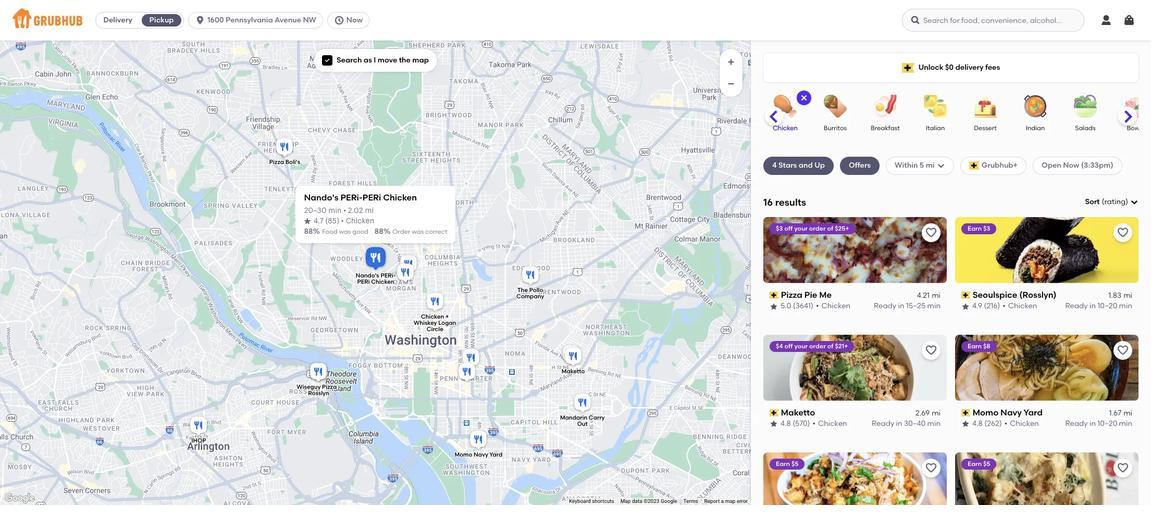 Task type: locate. For each thing, give the bounding box(es) containing it.
burritos image
[[817, 95, 854, 118]]

peri- inside nando's peri- peri chicken the pollo company
[[380, 272, 395, 279]]

min for seoulspice
[[1119, 302, 1132, 311]]

1 horizontal spatial earn $5
[[968, 460, 990, 468]]

your for pizza pie me
[[794, 225, 808, 232]]

none field containing sort
[[1085, 197, 1139, 208]]

chicken down seoulspice (rosslyn)
[[1008, 302, 1037, 311]]

1 horizontal spatial subscription pass image
[[961, 292, 971, 299]]

0 horizontal spatial 4.8
[[781, 420, 791, 429]]

1 horizontal spatial now
[[1063, 161, 1080, 170]]

star icon image for momo navy yard
[[961, 420, 970, 429]]

88 for 88 % order was correct
[[374, 227, 383, 236]]

0 horizontal spatial $3
[[776, 225, 783, 232]]

30–40
[[904, 420, 926, 429]]

2 of from the top
[[827, 343, 834, 350]]

star icon image left 5.0
[[770, 303, 778, 311]]

0 vertical spatial (
[[1102, 198, 1104, 206]]

0 vertical spatial maketto
[[561, 368, 585, 375]]

pizza boli's image
[[274, 137, 295, 159]]

wiseguy pizza - rosslyn image
[[308, 362, 329, 385]]

1.67
[[1109, 409, 1122, 418]]

save this restaurant image inside button
[[925, 344, 938, 357]]

pennsylvania
[[226, 16, 273, 24]]

peri down nando's peri-peri chicken image
[[357, 279, 370, 285]]

•
[[343, 207, 346, 215], [341, 218, 343, 225], [816, 302, 819, 311], [1003, 302, 1006, 311], [813, 420, 816, 429], [1005, 420, 1008, 429]]

momo inside 'map' region
[[454, 452, 472, 459]]

now right open
[[1063, 161, 1080, 170]]

• chicken right (262)
[[1005, 420, 1039, 429]]

)
[[1126, 198, 1128, 206], [336, 218, 339, 225]]

• chicken inside 'map' region
[[341, 218, 374, 225]]

was for 88 % order was correct
[[412, 228, 424, 236]]

• right 85 at the left top
[[341, 218, 343, 225]]

save this restaurant image for earn $5
[[1117, 462, 1129, 475]]

indian
[[1026, 125, 1045, 132]]

was inside 88 % food was good
[[339, 228, 351, 236]]

10–20 down 1.83
[[1098, 302, 1117, 311]]

chicken up circle
[[421, 314, 444, 321]]

pizza up 5.0 (3641)
[[781, 290, 803, 300]]

2 vertical spatial pizza
[[322, 384, 336, 391]]

1 vertical spatial grubhub plus flag logo image
[[969, 162, 980, 170]]

seoulspice image
[[456, 362, 477, 385]]

1 vertical spatial pizza
[[781, 290, 803, 300]]

chicken up "order"
[[383, 193, 417, 203]]

ready in 10–20 min down 1.67
[[1065, 420, 1132, 429]]

$5
[[792, 460, 799, 468], [983, 460, 990, 468]]

0 horizontal spatial maketto
[[561, 368, 585, 375]]

fees
[[985, 63, 1000, 72]]

save this restaurant button for momo navy yard
[[1114, 341, 1132, 360]]

pizza pie me logo image
[[763, 217, 947, 283]]

1 vertical spatial order
[[809, 343, 826, 350]]

google image
[[3, 492, 37, 505]]

save this restaurant image
[[925, 227, 938, 239], [1117, 227, 1129, 239], [1117, 344, 1129, 357], [925, 462, 938, 475]]

0 horizontal spatial )
[[336, 218, 339, 225]]

subscription pass image left pizza pie me
[[770, 292, 779, 299]]

peri for nando's peri-peri chicken 20–30 min • 2.02 mi
[[362, 193, 381, 203]]

0 horizontal spatial peri-
[[340, 193, 362, 203]]

chicken down nando's peri-peri chicken image
[[371, 279, 394, 285]]

star icon image
[[770, 303, 778, 311], [961, 303, 970, 311], [770, 420, 778, 429], [961, 420, 970, 429]]

0 vertical spatial now
[[346, 16, 363, 24]]

0 horizontal spatial pizza
[[269, 159, 284, 166]]

ihop image
[[188, 415, 209, 438]]

subscription pass image for seoulspice (rosslyn)
[[961, 292, 971, 299]]

• right (216)
[[1003, 302, 1006, 311]]

10–20 for momo navy yard
[[1098, 420, 1117, 429]]

0 vertical spatial peri-
[[340, 193, 362, 203]]

0 horizontal spatial navy
[[473, 452, 488, 459]]

4.8 (570)
[[781, 420, 810, 429]]

• chicken
[[341, 218, 374, 225], [816, 302, 851, 311], [1003, 302, 1037, 311], [813, 420, 847, 429], [1005, 420, 1039, 429]]

chicken right (262)
[[1010, 420, 1039, 429]]

off down results on the right top of page
[[784, 225, 793, 232]]

breakfast
[[871, 125, 900, 132]]

• down pie
[[816, 302, 819, 311]]

• chicken down seoulspice (rosslyn)
[[1003, 302, 1037, 311]]

2 $5 from the left
[[983, 460, 990, 468]]

of left $25+
[[827, 225, 833, 232]]

0 vertical spatial )
[[1126, 198, 1128, 206]]

0 vertical spatial your
[[794, 225, 808, 232]]

0 vertical spatial navy
[[1001, 408, 1022, 418]]

seoulspice (rosslyn) logo image
[[955, 217, 1139, 283]]

sort
[[1085, 198, 1100, 206]]

1 vertical spatial (
[[325, 218, 328, 225]]

chicken inside nando's peri- peri chicken the pollo company
[[371, 279, 394, 285]]

• for pizza pie me
[[816, 302, 819, 311]]

$3
[[776, 225, 783, 232], [983, 225, 990, 232]]

mandarin
[[560, 415, 587, 422]]

earn $5
[[776, 460, 799, 468], [968, 460, 990, 468]]

save this restaurant image
[[925, 344, 938, 357], [1117, 462, 1129, 475]]

svg image
[[1123, 14, 1136, 27], [195, 15, 205, 26], [324, 57, 330, 64], [800, 94, 808, 102], [1130, 198, 1139, 206]]

grubhub plus flag logo image for unlock $0 delivery fees
[[902, 63, 914, 73]]

your right $4
[[794, 343, 808, 350]]

offers
[[849, 161, 871, 170]]

1 horizontal spatial %
[[383, 227, 390, 236]]

• chicken down 2.02
[[341, 218, 374, 225]]

navy
[[1001, 408, 1022, 418], [473, 452, 488, 459]]

1 vertical spatial your
[[794, 343, 808, 350]]

peri- left new york grill image
[[380, 272, 395, 279]]

2 horizontal spatial pizza
[[781, 290, 803, 300]]

ihop
[[191, 438, 206, 444]]

ready in 10–20 min down 1.83
[[1065, 302, 1132, 311]]

1 vertical spatial off
[[785, 343, 793, 350]]

pollo
[[529, 287, 543, 294]]

1 vertical spatial subscription pass image
[[961, 410, 971, 417]]

$5 down 4.8 (262)
[[983, 460, 990, 468]]

0 vertical spatial nando's
[[304, 193, 338, 203]]

( for 85
[[325, 218, 328, 225]]

1 4.8 from the left
[[781, 420, 791, 429]]

now
[[346, 16, 363, 24], [1063, 161, 1080, 170]]

1 horizontal spatial (
[[1102, 198, 1104, 206]]

• for maketto
[[813, 420, 816, 429]]

1 horizontal spatial )
[[1126, 198, 1128, 206]]

88 % food was good
[[304, 227, 368, 236]]

1 horizontal spatial maketto
[[781, 408, 815, 418]]

min down 1.67 mi at right
[[1119, 420, 1132, 429]]

svg image
[[1100, 14, 1113, 27], [334, 15, 344, 26], [910, 15, 921, 26], [937, 162, 945, 170]]

order for maketto
[[809, 343, 826, 350]]

0 horizontal spatial subscription pass image
[[770, 410, 779, 417]]

1 ready in 10–20 min from the top
[[1065, 302, 1132, 311]]

% down the 4.7
[[313, 227, 320, 236]]

• right (262)
[[1005, 420, 1008, 429]]

0 vertical spatial peri
[[362, 193, 381, 203]]

0 horizontal spatial 88
[[304, 227, 313, 236]]

pizza left -
[[322, 384, 336, 391]]

2 4.8 from the left
[[972, 420, 983, 429]]

as
[[364, 56, 372, 65]]

peri inside 'nando's peri-peri chicken 20–30 min • 2.02 mi'
[[362, 193, 381, 203]]

mi right 4.21
[[932, 291, 941, 300]]

google
[[661, 499, 677, 505]]

nando's left jyoti indian cuisine image
[[355, 272, 379, 279]]

earn $5 down 4.8 (262)
[[968, 460, 990, 468]]

0 horizontal spatial %
[[313, 227, 320, 236]]

1 horizontal spatial momo
[[973, 408, 999, 418]]

save this restaurant button for maketto
[[922, 341, 941, 360]]

mi
[[926, 161, 935, 170], [365, 207, 374, 215], [932, 291, 941, 300], [1124, 291, 1132, 300], [932, 409, 941, 418], [1124, 409, 1132, 418]]

jyoti indian cuisine image
[[395, 262, 416, 285]]

1 vertical spatial momo
[[454, 452, 472, 459]]

of left '$21+'
[[827, 343, 834, 350]]

within 5 mi
[[895, 161, 935, 170]]

2 off from the top
[[785, 343, 793, 350]]

0 vertical spatial off
[[784, 225, 793, 232]]

(rosslyn)
[[1019, 290, 1057, 300]]

pizza inside wiseguy pizza - rosslyn
[[322, 384, 336, 391]]

map data ©2023 google
[[620, 499, 677, 505]]

) for sort ( rating )
[[1126, 198, 1128, 206]]

1 vertical spatial peri-
[[380, 272, 395, 279]]

order left '$21+'
[[809, 343, 826, 350]]

%
[[313, 227, 320, 236], [383, 227, 390, 236]]

0 vertical spatial 10–20
[[1098, 302, 1117, 311]]

4.21
[[917, 291, 930, 300]]

indian image
[[1017, 95, 1054, 118]]

map
[[412, 56, 429, 65], [725, 499, 736, 505]]

% for 88 % food was good
[[313, 227, 320, 236]]

2.69
[[916, 409, 930, 418]]

subscription pass image right 2.69 mi
[[961, 410, 971, 417]]

in
[[898, 302, 904, 311], [1090, 302, 1096, 311], [896, 420, 902, 429], [1090, 420, 1096, 429]]

0 vertical spatial of
[[827, 225, 833, 232]]

( inside 'map' region
[[325, 218, 328, 225]]

2 10–20 from the top
[[1098, 420, 1117, 429]]

• right the (570)
[[813, 420, 816, 429]]

0 vertical spatial ready in 10–20 min
[[1065, 302, 1132, 311]]

1 88 from the left
[[304, 227, 313, 236]]

yard right momo navy yard image
[[489, 452, 502, 459]]

( right the 4.7
[[325, 218, 328, 225]]

1 your from the top
[[794, 225, 808, 232]]

1 vertical spatial subscription pass image
[[770, 410, 779, 417]]

map right a
[[725, 499, 736, 505]]

) for 4.7 ( 85 )
[[336, 218, 339, 225]]

pizza boli's
[[269, 159, 300, 166]]

88 down rating image
[[304, 227, 313, 236]]

0 horizontal spatial nando's
[[304, 193, 338, 203]]

1 vertical spatial 10–20
[[1098, 420, 1117, 429]]

5
[[920, 161, 924, 170]]

chicken + whiskey logan circle logo image
[[763, 453, 947, 505]]

1 vertical spatial of
[[827, 343, 834, 350]]

1.83
[[1109, 291, 1122, 300]]

1 earn $5 from the left
[[776, 460, 799, 468]]

minus icon image
[[726, 79, 736, 89]]

was
[[339, 228, 351, 236], [412, 228, 424, 236]]

order for pizza pie me
[[809, 225, 826, 232]]

earn for pizza boli's logo
[[968, 460, 982, 468]]

0 horizontal spatial momo
[[454, 452, 472, 459]]

0 horizontal spatial subscription pass image
[[770, 292, 779, 299]]

peri inside nando's peri- peri chicken the pollo company
[[357, 279, 370, 285]]

momo navy yard image
[[468, 429, 489, 452]]

% left "order"
[[383, 227, 390, 236]]

1 horizontal spatial nando's
[[355, 272, 379, 279]]

0 horizontal spatial map
[[412, 56, 429, 65]]

0 vertical spatial momo
[[973, 408, 999, 418]]

peri- up 2.02
[[340, 193, 362, 203]]

momo
[[973, 408, 999, 418], [454, 452, 472, 459]]

subscription pass image
[[770, 292, 779, 299], [961, 410, 971, 417]]

$3 off your order of $25+
[[776, 225, 849, 232]]

) right sort
[[1126, 198, 1128, 206]]

grubhub plus flag logo image left 'grubhub+'
[[969, 162, 980, 170]]

was right "order"
[[412, 228, 424, 236]]

subscription pass image for pizza pie me
[[770, 292, 779, 299]]

svg image inside now button
[[334, 15, 344, 26]]

unlock
[[919, 63, 944, 72]]

1 of from the top
[[827, 225, 833, 232]]

ready in 10–20 min for seoulspice (rosslyn)
[[1065, 302, 1132, 311]]

mi right 1.67
[[1124, 409, 1132, 418]]

pizza for pizza pie me
[[781, 290, 803, 300]]

peri- for nando's peri- peri chicken the pollo company
[[380, 272, 395, 279]]

• for momo navy yard
[[1005, 420, 1008, 429]]

0 vertical spatial grubhub plus flag logo image
[[902, 63, 914, 73]]

% for 88 % order was correct
[[383, 227, 390, 236]]

1 vertical spatial momo navy yard
[[454, 452, 502, 459]]

1 vertical spatial map
[[725, 499, 736, 505]]

subscription pass image
[[961, 292, 971, 299], [770, 410, 779, 417]]

1 horizontal spatial 88
[[374, 227, 383, 236]]

star icon image left 4.9
[[961, 303, 970, 311]]

grubhub plus flag logo image
[[902, 63, 914, 73], [969, 162, 980, 170]]

now button
[[327, 12, 374, 29]]

subscription pass image for maketto
[[770, 410, 779, 417]]

• left 2.02
[[343, 207, 346, 215]]

0 horizontal spatial momo navy yard
[[454, 452, 502, 459]]

1 off from the top
[[784, 225, 793, 232]]

rosslyn
[[308, 391, 329, 397]]

4.9
[[972, 302, 982, 311]]

open
[[1042, 161, 1061, 170]]

0 horizontal spatial yard
[[489, 452, 502, 459]]

min down 4.21 mi
[[927, 302, 941, 311]]

star icon image left 4.8 (262)
[[961, 420, 970, 429]]

2 was from the left
[[412, 228, 424, 236]]

yard
[[1024, 408, 1043, 418], [489, 452, 502, 459]]

0 vertical spatial subscription pass image
[[770, 292, 779, 299]]

mi inside 'nando's peri-peri chicken 20–30 min • 2.02 mi'
[[365, 207, 374, 215]]

0 vertical spatial map
[[412, 56, 429, 65]]

0 horizontal spatial $5
[[792, 460, 799, 468]]

1 horizontal spatial 4.8
[[972, 420, 983, 429]]

dessert
[[974, 125, 997, 132]]

salads image
[[1067, 95, 1104, 118]]

2 % from the left
[[383, 227, 390, 236]]

1 horizontal spatial peri-
[[380, 272, 395, 279]]

yard down momo navy yard logo
[[1024, 408, 1043, 418]]

4.8 left the (570)
[[781, 420, 791, 429]]

10–20 down 1.67
[[1098, 420, 1117, 429]]

in for maketto
[[896, 420, 902, 429]]

mi right 2.69 on the right
[[932, 409, 941, 418]]

2 88 from the left
[[374, 227, 383, 236]]

1 % from the left
[[313, 227, 320, 236]]

1 vertical spatial peri
[[357, 279, 370, 285]]

mi right 2.02
[[365, 207, 374, 215]]

company
[[516, 293, 544, 300]]

chicken inside chicken + whiskey logan circle
[[421, 314, 444, 321]]

88
[[304, 227, 313, 236], [374, 227, 383, 236]]

( right sort
[[1102, 198, 1104, 206]]

out
[[577, 421, 587, 428]]

boli's
[[285, 159, 300, 166]]

map right the
[[412, 56, 429, 65]]

rating image
[[304, 218, 311, 225]]

1 horizontal spatial was
[[412, 228, 424, 236]]

1 horizontal spatial grubhub plus flag logo image
[[969, 162, 980, 170]]

$5 down "4.8 (570)"
[[792, 460, 799, 468]]

your down results on the right top of page
[[794, 225, 808, 232]]

1 vertical spatial nando's
[[355, 272, 379, 279]]

spice 6 modern indian image
[[460, 348, 481, 371]]

me
[[819, 290, 832, 300]]

mi right 1.83
[[1124, 291, 1132, 300]]

1 vertical spatial )
[[336, 218, 339, 225]]

save this restaurant image for $4 off your order of $21+
[[925, 344, 938, 357]]

1 vertical spatial save this restaurant image
[[1117, 462, 1129, 475]]

maketto down tigo's icon
[[561, 368, 585, 375]]

min down the 1.83 mi
[[1119, 302, 1132, 311]]

1 vertical spatial ready in 10–20 min
[[1065, 420, 1132, 429]]

2.02
[[348, 207, 363, 215]]

star icon image left "4.8 (570)"
[[770, 420, 778, 429]]

maketto up "4.8 (570)"
[[781, 408, 815, 418]]

italian
[[926, 125, 945, 132]]

) up 88 % food was good
[[336, 218, 339, 225]]

save this restaurant image for seoulspice (rosslyn)
[[1117, 227, 1129, 239]]

0 horizontal spatial was
[[339, 228, 351, 236]]

1 horizontal spatial yard
[[1024, 408, 1043, 418]]

• chicken down me
[[816, 302, 851, 311]]

delivery button
[[96, 12, 140, 29]]

1 horizontal spatial save this restaurant image
[[1117, 462, 1129, 475]]

italian image
[[917, 95, 954, 118]]

1 was from the left
[[339, 228, 351, 236]]

0 horizontal spatial grubhub plus flag logo image
[[902, 63, 914, 73]]

1 horizontal spatial pizza
[[322, 384, 336, 391]]

2 $3 from the left
[[983, 225, 990, 232]]

in for pizza pie me
[[898, 302, 904, 311]]

earn $5 down "4.8 (570)"
[[776, 460, 799, 468]]

report
[[704, 499, 720, 505]]

plus icon image
[[726, 57, 736, 67]]

min up 85 at the left top
[[328, 207, 341, 215]]

0 horizontal spatial earn $5
[[776, 460, 799, 468]]

of for maketto
[[827, 343, 834, 350]]

min for momo
[[1119, 420, 1132, 429]]

maketto logo image
[[763, 335, 947, 401]]

peri- inside 'nando's peri-peri chicken 20–30 min • 2.02 mi'
[[340, 193, 362, 203]]

1600
[[207, 16, 224, 24]]

the
[[517, 287, 528, 294]]

1 horizontal spatial navy
[[1001, 408, 1022, 418]]

food
[[322, 228, 337, 236]]

nando's inside nando's peri- peri chicken the pollo company
[[355, 272, 379, 279]]

1 horizontal spatial subscription pass image
[[961, 410, 971, 417]]

min down 2.69 mi
[[927, 420, 941, 429]]

) inside 'field'
[[1126, 198, 1128, 206]]

peri up 2.02
[[362, 193, 381, 203]]

nando's inside 'nando's peri-peri chicken 20–30 min • 2.02 mi'
[[304, 193, 338, 203]]

2 your from the top
[[794, 343, 808, 350]]

was inside '88 % order was correct'
[[412, 228, 424, 236]]

pizza left boli's
[[269, 159, 284, 166]]

1 $5 from the left
[[792, 460, 799, 468]]

$21+
[[835, 343, 848, 350]]

salads
[[1075, 125, 1096, 132]]

0 horizontal spatial (
[[325, 218, 328, 225]]

star icon image for seoulspice (rosslyn)
[[961, 303, 970, 311]]

None field
[[1085, 197, 1139, 208]]

) inside 'map' region
[[336, 218, 339, 225]]

$4
[[776, 343, 783, 350]]

bowls image
[[1117, 95, 1151, 118]]

1 horizontal spatial $3
[[983, 225, 990, 232]]

2 earn $5 from the left
[[968, 460, 990, 468]]

(
[[1102, 198, 1104, 206], [325, 218, 328, 225]]

( for rating
[[1102, 198, 1104, 206]]

ready in 10–20 min
[[1065, 302, 1132, 311], [1065, 420, 1132, 429]]

now up search
[[346, 16, 363, 24]]

off right $4
[[785, 343, 793, 350]]

$8
[[983, 343, 990, 350]]

grubhub plus flag logo image left unlock
[[902, 63, 914, 73]]

ready for momo navy yard
[[1065, 420, 1088, 429]]

navy inside 'map' region
[[473, 452, 488, 459]]

nando's up '20–30' on the top
[[304, 193, 338, 203]]

0 vertical spatial momo navy yard
[[973, 408, 1043, 418]]

88 for 88 % food was good
[[304, 227, 313, 236]]

was right the food
[[339, 228, 351, 236]]

avenue
[[275, 16, 301, 24]]

88 right good on the left top of the page
[[374, 227, 383, 236]]

0 vertical spatial save this restaurant image
[[925, 344, 938, 357]]

of
[[827, 225, 833, 232], [827, 343, 834, 350]]

save this restaurant button for seoulspice (rosslyn)
[[1114, 223, 1132, 242]]

1 horizontal spatial $5
[[983, 460, 990, 468]]

logan
[[438, 320, 456, 327]]

1 vertical spatial navy
[[473, 452, 488, 459]]

20–30
[[304, 207, 326, 215]]

1.83 mi
[[1109, 291, 1132, 300]]

0 horizontal spatial save this restaurant image
[[925, 344, 938, 357]]

main navigation navigation
[[0, 0, 1151, 41]]

svg image inside the 1600 pennsylvania avenue nw button
[[195, 15, 205, 26]]

now inside button
[[346, 16, 363, 24]]

0 horizontal spatial now
[[346, 16, 363, 24]]

earn
[[968, 225, 982, 232], [968, 343, 982, 350], [776, 460, 790, 468], [968, 460, 982, 468]]

0 vertical spatial subscription pass image
[[961, 292, 971, 299]]

circle
[[426, 326, 443, 333]]

2 ready in 10–20 min from the top
[[1065, 420, 1132, 429]]

0 vertical spatial pizza
[[269, 159, 284, 166]]

order left $25+
[[809, 225, 826, 232]]

delivery
[[955, 63, 984, 72]]

4.8 left (262)
[[972, 420, 983, 429]]

1 vertical spatial yard
[[489, 452, 502, 459]]

• chicken for pizza
[[816, 302, 851, 311]]

save this restaurant button
[[922, 223, 941, 242], [1114, 223, 1132, 242], [922, 341, 941, 360], [1114, 341, 1132, 360], [922, 459, 941, 478], [1114, 459, 1132, 478]]

4 stars and up
[[772, 161, 825, 170]]

0 vertical spatial order
[[809, 225, 826, 232]]

Search for food, convenience, alcohol... search field
[[902, 9, 1084, 32]]

1 10–20 from the top
[[1098, 302, 1117, 311]]



Task type: vqa. For each thing, say whether or not it's contained in the screenshot.


Task type: describe. For each thing, give the bounding box(es) containing it.
10–20 for seoulspice (rosslyn)
[[1098, 302, 1117, 311]]

move
[[378, 56, 397, 65]]

up
[[815, 161, 825, 170]]

ready in 15–25 min
[[874, 302, 941, 311]]

off for pizza pie me
[[784, 225, 793, 232]]

pizza pie me
[[781, 290, 832, 300]]

report a map error link
[[704, 499, 748, 505]]

subscription pass image for momo navy yard
[[961, 410, 971, 417]]

mi for maketto
[[932, 409, 941, 418]]

$25+
[[835, 225, 849, 232]]

4.8 for momo navy yard
[[972, 420, 983, 429]]

rating
[[1104, 198, 1126, 206]]

i
[[374, 56, 376, 65]]

• inside 'nando's peri-peri chicken 20–30 min • 2.02 mi'
[[343, 207, 346, 215]]

pickup
[[149, 16, 174, 24]]

yard inside 'map' region
[[489, 452, 502, 459]]

grubhub plus flag logo image for grubhub+
[[969, 162, 980, 170]]

sort ( rating )
[[1085, 198, 1128, 206]]

terms
[[683, 499, 698, 505]]

shortcuts
[[592, 499, 614, 505]]

of for pizza pie me
[[827, 225, 833, 232]]

grubhub+
[[982, 161, 1018, 170]]

5.0 (3641)
[[781, 302, 813, 311]]

search
[[337, 56, 362, 65]]

seoulspice (rosslyn) image
[[308, 362, 329, 385]]

maketto image
[[563, 346, 583, 369]]

$0
[[945, 63, 954, 72]]

burritos
[[824, 125, 847, 132]]

earn for momo navy yard logo
[[968, 343, 982, 350]]

in for momo navy yard
[[1090, 420, 1096, 429]]

chicken inside 'nando's peri-peri chicken 20–30 min • 2.02 mi'
[[383, 193, 417, 203]]

map
[[620, 499, 631, 505]]

pie
[[805, 290, 817, 300]]

• for seoulspice (rosslyn)
[[1003, 302, 1006, 311]]

min inside 'nando's peri-peri chicken 20–30 min • 2.02 mi'
[[328, 207, 341, 215]]

new york grill image
[[398, 254, 419, 277]]

mi right 5
[[926, 161, 935, 170]]

good
[[352, 228, 368, 236]]

pickup button
[[140, 12, 183, 29]]

earn $3
[[968, 225, 990, 232]]

0 vertical spatial yard
[[1024, 408, 1043, 418]]

ready for seoulspice (rosslyn)
[[1065, 302, 1088, 311]]

earn $8
[[968, 343, 990, 350]]

momo navy yard logo image
[[955, 335, 1139, 401]]

85
[[328, 218, 336, 225]]

off for maketto
[[785, 343, 793, 350]]

(3:33pm)
[[1081, 161, 1113, 170]]

keyboard shortcuts
[[569, 499, 614, 505]]

nando's for nando's peri- peri chicken the pollo company
[[355, 272, 379, 279]]

nw
[[303, 16, 316, 24]]

open now (3:33pm)
[[1042, 161, 1113, 170]]

16
[[763, 196, 773, 208]]

whiskey
[[414, 320, 437, 327]]

breakfast image
[[867, 95, 904, 118]]

tigo's image
[[560, 344, 581, 367]]

1 horizontal spatial momo navy yard
[[973, 408, 1043, 418]]

• chicken right the (570)
[[813, 420, 847, 429]]

earn for seoulspice (rosslyn) logo
[[968, 225, 982, 232]]

mandarin carry out image
[[572, 392, 593, 415]]

ready for maketto
[[872, 420, 894, 429]]

momo navy yard inside 'map' region
[[454, 452, 502, 459]]

keyboard
[[569, 499, 591, 505]]

star icon image for maketto
[[770, 420, 778, 429]]

unlock $0 delivery fees
[[919, 63, 1000, 72]]

4.8 for maketto
[[781, 420, 791, 429]]

search as i move the map
[[337, 56, 429, 65]]

pizza for pizza boli's
[[269, 159, 284, 166]]

earn $5 for pizza boli's logo
[[968, 460, 990, 468]]

• chicken for momo
[[1005, 420, 1039, 429]]

nando's peri-peri chicken 20–30 min • 2.02 mi
[[304, 193, 417, 215]]

15–25
[[906, 302, 926, 311]]

and
[[799, 161, 813, 170]]

earn $5 for the chicken + whiskey logan circle logo
[[776, 460, 799, 468]]

save this restaurant image for momo navy yard
[[1117, 344, 1129, 357]]

1600 pennsylvania avenue nw button
[[188, 12, 327, 29]]

chicken right the (570)
[[818, 420, 847, 429]]

star icon image for pizza pie me
[[770, 303, 778, 311]]

earn for the chicken + whiskey logan circle logo
[[776, 460, 790, 468]]

correct
[[425, 228, 447, 236]]

the
[[399, 56, 411, 65]]

(262)
[[985, 420, 1002, 429]]

4.9 (216)
[[972, 302, 1000, 311]]

dessert image
[[967, 95, 1004, 118]]

mi for pizza pie me
[[932, 291, 941, 300]]

data
[[632, 499, 642, 505]]

delivery
[[103, 16, 132, 24]]

-
[[338, 384, 340, 391]]

carry
[[589, 415, 605, 422]]

+
[[445, 314, 449, 321]]

mi for momo navy yard
[[1124, 409, 1132, 418]]

16 results
[[763, 196, 806, 208]]

chicken down the chicken image
[[773, 125, 798, 132]]

4
[[772, 161, 777, 170]]

4.7
[[313, 218, 323, 225]]

4.7 ( 85 )
[[313, 218, 339, 225]]

ready in 10–20 min for momo navy yard
[[1065, 420, 1132, 429]]

pizza boli's logo image
[[955, 453, 1139, 505]]

1600 pennsylvania avenue nw
[[207, 16, 316, 24]]

was for 88 % food was good
[[339, 228, 351, 236]]

mi for seoulspice (rosslyn)
[[1124, 291, 1132, 300]]

chicken + whiskey logan circle
[[414, 314, 456, 333]]

1 $3 from the left
[[776, 225, 783, 232]]

©2023
[[644, 499, 659, 505]]

save this restaurant button for pizza pie me
[[922, 223, 941, 242]]

1 vertical spatial maketto
[[781, 408, 815, 418]]

ready in 30–40 min
[[872, 420, 941, 429]]

$4 off your order of $21+
[[776, 343, 848, 350]]

a
[[721, 499, 724, 505]]

2.69 mi
[[916, 409, 941, 418]]

nando's peri-peri chicken image
[[363, 245, 388, 273]]

report a map error
[[704, 499, 748, 505]]

chicken + whiskey logan circle image
[[424, 291, 445, 314]]

map region
[[0, 3, 823, 505]]

seoulspice
[[973, 290, 1017, 300]]

88 % order was correct
[[374, 227, 447, 236]]

$5 for the chicken + whiskey logan circle logo
[[792, 460, 799, 468]]

(3641)
[[793, 302, 813, 311]]

terms link
[[683, 499, 698, 505]]

maketto inside 'map' region
[[561, 368, 585, 375]]

nando's peri- peri chicken the pollo company
[[355, 272, 544, 300]]

stars
[[779, 161, 797, 170]]

1 horizontal spatial map
[[725, 499, 736, 505]]

ready for pizza pie me
[[874, 302, 896, 311]]

chicken up good on the left top of the page
[[346, 218, 374, 225]]

chicken down me
[[822, 302, 851, 311]]

1.67 mi
[[1109, 409, 1132, 418]]

• chicken for seoulspice
[[1003, 302, 1037, 311]]

the pollo company image
[[520, 265, 541, 288]]

peri- for nando's peri-peri chicken 20–30 min • 2.02 mi
[[340, 193, 362, 203]]

chicken image
[[767, 95, 804, 118]]

$5 for pizza boli's logo
[[983, 460, 990, 468]]

in for seoulspice (rosslyn)
[[1090, 302, 1096, 311]]

peri for nando's peri- peri chicken the pollo company
[[357, 279, 370, 285]]

1 vertical spatial now
[[1063, 161, 1080, 170]]

wiseguy pizza - rosslyn
[[296, 384, 340, 397]]

nando's for nando's peri-peri chicken 20–30 min • 2.02 mi
[[304, 193, 338, 203]]

4.21 mi
[[917, 291, 941, 300]]

save this restaurant image for pizza pie me
[[925, 227, 938, 239]]

your for maketto
[[794, 343, 808, 350]]

wiseguy
[[296, 384, 320, 391]]

min for pizza
[[927, 302, 941, 311]]

results
[[775, 196, 806, 208]]

seoulspice (rosslyn)
[[973, 290, 1057, 300]]

mandarin carry out
[[560, 415, 605, 428]]

5.0
[[781, 302, 791, 311]]



